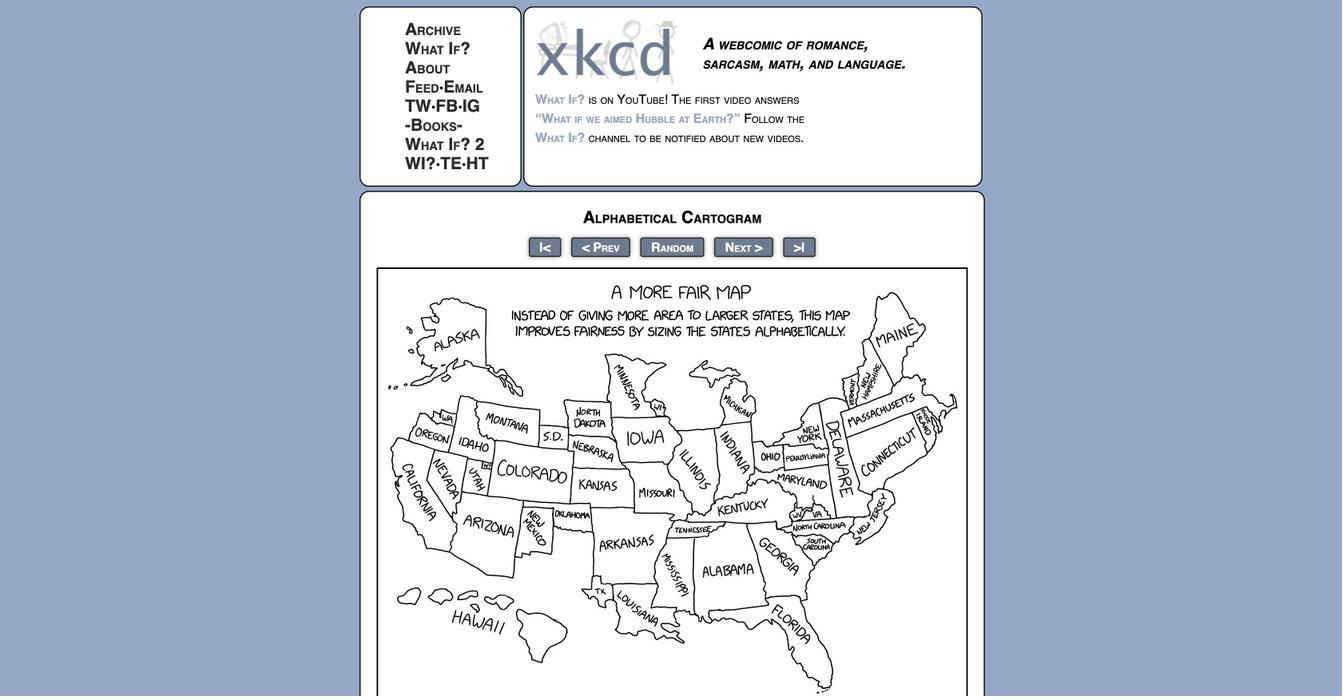 Task type: vqa. For each thing, say whether or not it's contained in the screenshot.
Alphabetical Cartogram image
yes



Task type: locate. For each thing, give the bounding box(es) containing it.
xkcd.com logo image
[[535, 18, 683, 85]]



Task type: describe. For each thing, give the bounding box(es) containing it.
alphabetical cartogram image
[[377, 268, 968, 697]]



